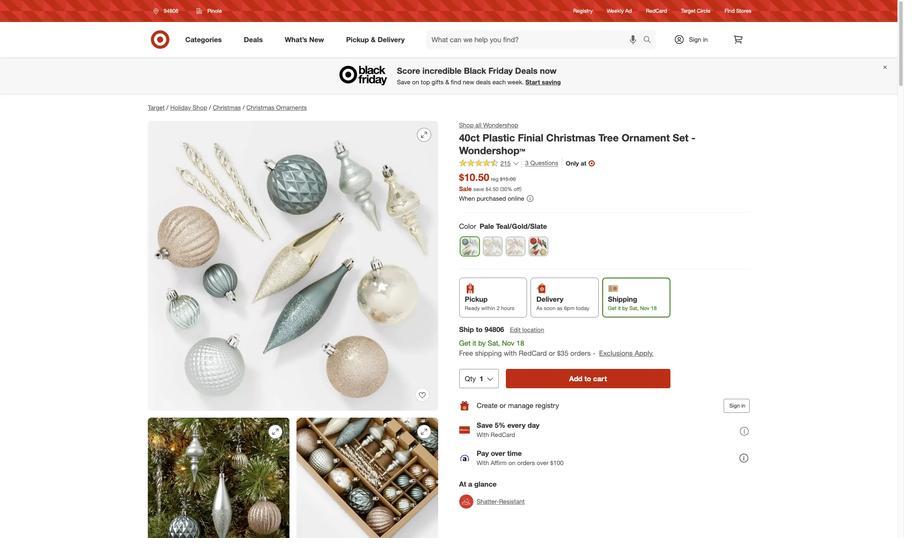Task type: describe. For each thing, give the bounding box(es) containing it.
by inside "get it by sat, nov 18 free shipping with redcard or $35 orders - exclusions apply."
[[478, 339, 486, 348]]

18 inside "shipping get it by sat, nov 18"
[[651, 305, 657, 312]]

it inside "shipping get it by sat, nov 18"
[[618, 305, 621, 312]]

manage
[[508, 402, 534, 411]]

0 vertical spatial sign in
[[689, 36, 708, 43]]

0 vertical spatial in
[[703, 36, 708, 43]]

only
[[566, 160, 579, 167]]

incredible
[[422, 66, 462, 76]]

within
[[482, 305, 495, 312]]

qty
[[465, 375, 476, 383]]

score
[[397, 66, 420, 76]]

$10.50 reg $15.00 sale save $ 4.50 ( 30 % off )
[[459, 171, 522, 193]]

deals link
[[236, 30, 274, 49]]

categories link
[[178, 30, 233, 49]]

a
[[468, 480, 472, 489]]

3 questions link
[[522, 159, 559, 169]]

in inside button
[[742, 403, 746, 409]]

40ct plastic finial christmas tree ornament set - wondershop™, 3 of 7 image
[[297, 418, 438, 539]]

what's
[[285, 35, 307, 44]]

target for target circle
[[681, 8, 696, 14]]

3
[[525, 159, 529, 167]]

new
[[463, 78, 474, 86]]

30
[[502, 186, 508, 193]]

1 horizontal spatial christmas
[[246, 104, 274, 111]]

to for cart
[[585, 375, 591, 383]]

location
[[523, 326, 544, 334]]

cart
[[593, 375, 607, 383]]

on inside pay over time with affirm on orders over $100
[[509, 460, 516, 467]]

with inside pay over time with affirm on orders over $100
[[477, 460, 489, 467]]

3 / from the left
[[243, 104, 245, 111]]

at
[[459, 480, 466, 489]]

5%
[[495, 422, 506, 430]]

sale
[[459, 185, 472, 193]]

or inside "get it by sat, nov 18 free shipping with redcard or $35 orders - exclusions apply."
[[549, 349, 555, 358]]

save inside save 5% every day with redcard
[[477, 422, 493, 430]]

christmas ornaments link
[[246, 104, 307, 111]]

sign in inside button
[[730, 403, 746, 409]]

delivery inside pickup & delivery link
[[378, 35, 405, 44]]

only at
[[566, 160, 587, 167]]

registry link
[[573, 7, 593, 15]]

set
[[673, 132, 689, 144]]

holiday
[[170, 104, 191, 111]]

resistant
[[499, 498, 525, 506]]

edit
[[510, 326, 521, 334]]

redcard link
[[646, 7, 667, 15]]

on inside the score incredible black friday deals now save on top gifts & find new deals each week. start saving
[[412, 78, 419, 86]]

pay over time with affirm on orders over $100
[[477, 450, 564, 467]]

6pm
[[564, 305, 575, 312]]

now
[[540, 66, 557, 76]]

week.
[[508, 78, 524, 86]]

get inside "get it by sat, nov 18 free shipping with redcard or $35 orders - exclusions apply."
[[459, 339, 471, 348]]

color
[[459, 222, 476, 231]]

0 horizontal spatial shop
[[193, 104, 207, 111]]

2 / from the left
[[209, 104, 211, 111]]

today
[[576, 305, 590, 312]]

off
[[514, 186, 520, 193]]

$15.00
[[500, 176, 516, 183]]

deals inside the score incredible black friday deals now save on top gifts & find new deals each week. start saving
[[515, 66, 538, 76]]

categories
[[185, 35, 222, 44]]

find
[[725, 8, 735, 14]]

at a glance
[[459, 480, 497, 489]]

image gallery element
[[148, 121, 438, 539]]

as
[[537, 305, 543, 312]]

shipping
[[608, 295, 638, 304]]

holiday shop link
[[170, 104, 207, 111]]

ship to 94806
[[459, 326, 504, 334]]

create or manage registry
[[477, 402, 559, 411]]

pickup for ready
[[465, 295, 488, 304]]

2 horizontal spatial redcard
[[646, 8, 667, 14]]

40ct plastic finial christmas tree ornament set - wondershop™, 2 of 7 image
[[148, 418, 289, 539]]

start
[[525, 78, 540, 86]]

save inside the score incredible black friday deals now save on top gifts & find new deals each week. start saving
[[397, 78, 410, 86]]

save 5% every day with redcard
[[477, 422, 540, 439]]

pinole
[[207, 7, 222, 14]]

search button
[[639, 30, 660, 51]]

score incredible black friday deals now save on top gifts & find new deals each week. start saving
[[397, 66, 561, 86]]

get inside "shipping get it by sat, nov 18"
[[608, 305, 617, 312]]

each
[[492, 78, 506, 86]]

weekly ad
[[607, 8, 632, 14]]

1 vertical spatial over
[[537, 460, 549, 467]]

finial
[[518, 132, 544, 144]]

top
[[421, 78, 430, 86]]

(
[[500, 186, 502, 193]]

weekly ad link
[[607, 7, 632, 15]]

all
[[476, 121, 482, 129]]

ship
[[459, 326, 474, 334]]

redcard inside save 5% every day with redcard
[[491, 432, 515, 439]]

time
[[507, 450, 522, 459]]

christmas link
[[213, 104, 241, 111]]

redcard inside "get it by sat, nov 18 free shipping with redcard or $35 orders - exclusions apply."
[[519, 349, 547, 358]]

friday
[[489, 66, 513, 76]]

find stores
[[725, 8, 751, 14]]

reg
[[491, 176, 499, 183]]

red/green/gold image
[[529, 237, 548, 256]]

215 link
[[459, 159, 520, 169]]

nov inside "shipping get it by sat, nov 18"
[[640, 305, 650, 312]]

4.50
[[489, 186, 499, 193]]

orders inside "get it by sat, nov 18 free shipping with redcard or $35 orders - exclusions apply."
[[571, 349, 591, 358]]

$10.50
[[459, 171, 490, 184]]

day
[[528, 422, 540, 430]]

registry
[[573, 8, 593, 14]]

color pale teal/gold/slate
[[459, 222, 547, 231]]

new
[[309, 35, 324, 44]]

qty 1
[[465, 375, 484, 383]]

What can we help you find? suggestions appear below search field
[[426, 30, 645, 49]]

shipping
[[475, 349, 502, 358]]

pale teal/gold/slate image
[[461, 237, 479, 256]]

find stores link
[[725, 7, 751, 15]]

$35
[[557, 349, 569, 358]]

add to cart
[[569, 375, 607, 383]]

sat, inside "get it by sat, nov 18 free shipping with redcard or $35 orders - exclusions apply."
[[488, 339, 500, 348]]

soon
[[544, 305, 556, 312]]



Task type: locate. For each thing, give the bounding box(es) containing it.
deals
[[476, 78, 491, 86]]

0 horizontal spatial get
[[459, 339, 471, 348]]

0 horizontal spatial pickup
[[346, 35, 369, 44]]

0 vertical spatial deals
[[244, 35, 263, 44]]

edit location
[[510, 326, 544, 334]]

0 vertical spatial delivery
[[378, 35, 405, 44]]

0 horizontal spatial sign
[[689, 36, 701, 43]]

save
[[474, 186, 484, 193]]

0 horizontal spatial to
[[476, 326, 483, 334]]

1 vertical spatial in
[[742, 403, 746, 409]]

plastic
[[483, 132, 515, 144]]

- left exclusions
[[593, 349, 596, 358]]

redcard down 5%
[[491, 432, 515, 439]]

0 vertical spatial pickup
[[346, 35, 369, 44]]

2 horizontal spatial /
[[243, 104, 245, 111]]

0 horizontal spatial sign in
[[689, 36, 708, 43]]

wondershop™
[[459, 144, 526, 156]]

target link
[[148, 104, 165, 111]]

%
[[508, 186, 513, 193]]

get
[[608, 305, 617, 312], [459, 339, 471, 348]]

to right ship
[[476, 326, 483, 334]]

- inside "get it by sat, nov 18 free shipping with redcard or $35 orders - exclusions apply."
[[593, 349, 596, 358]]

1 vertical spatial nov
[[502, 339, 515, 348]]

as
[[557, 305, 563, 312]]

94806 left edit
[[485, 326, 504, 334]]

94806 inside "dropdown button"
[[164, 7, 178, 14]]

- inside shop all wondershop 40ct plastic finial christmas tree ornament set - wondershop™
[[692, 132, 696, 144]]

1 vertical spatial 94806
[[485, 326, 504, 334]]

0 horizontal spatial /
[[166, 104, 168, 111]]

pink/champagne image
[[506, 237, 525, 256]]

1 vertical spatial sat,
[[488, 339, 500, 348]]

1 vertical spatial with
[[477, 460, 489, 467]]

0 horizontal spatial over
[[491, 450, 506, 459]]

delivery
[[378, 35, 405, 44], [537, 295, 564, 304]]

questions
[[531, 159, 559, 167]]

get up "free"
[[459, 339, 471, 348]]

40ct plastic finial christmas tree ornament set - wondershop™, 1 of 7 image
[[148, 121, 438, 411]]

0 vertical spatial it
[[618, 305, 621, 312]]

0 horizontal spatial christmas
[[213, 104, 241, 111]]

)
[[520, 186, 522, 193]]

0 vertical spatial with
[[477, 432, 489, 439]]

0 horizontal spatial deals
[[244, 35, 263, 44]]

1 horizontal spatial sign
[[730, 403, 740, 409]]

/ right christmas link
[[243, 104, 245, 111]]

0 vertical spatial save
[[397, 78, 410, 86]]

0 vertical spatial to
[[476, 326, 483, 334]]

1 / from the left
[[166, 104, 168, 111]]

with inside save 5% every day with redcard
[[477, 432, 489, 439]]

delivery inside delivery as soon as 6pm today
[[537, 295, 564, 304]]

target left the holiday
[[148, 104, 165, 111]]

sat, inside "shipping get it by sat, nov 18"
[[630, 305, 639, 312]]

0 horizontal spatial nov
[[502, 339, 515, 348]]

1 horizontal spatial in
[[742, 403, 746, 409]]

redcard right the ad
[[646, 8, 667, 14]]

0 vertical spatial nov
[[640, 305, 650, 312]]

pay
[[477, 450, 489, 459]]

black
[[464, 66, 486, 76]]

1 vertical spatial to
[[585, 375, 591, 383]]

1 with from the top
[[477, 432, 489, 439]]

in
[[703, 36, 708, 43], [742, 403, 746, 409]]

1 vertical spatial -
[[593, 349, 596, 358]]

1 vertical spatial delivery
[[537, 295, 564, 304]]

it down 'shipping'
[[618, 305, 621, 312]]

1 vertical spatial orders
[[517, 460, 535, 467]]

1 vertical spatial shop
[[459, 121, 474, 129]]

when
[[459, 195, 475, 202]]

1 horizontal spatial &
[[445, 78, 449, 86]]

nov
[[640, 305, 650, 312], [502, 339, 515, 348]]

2
[[497, 305, 500, 312]]

0 horizontal spatial it
[[473, 339, 476, 348]]

/ left christmas link
[[209, 104, 211, 111]]

or right create
[[500, 402, 506, 411]]

1 horizontal spatial 18
[[651, 305, 657, 312]]

1 vertical spatial pickup
[[465, 295, 488, 304]]

shipping get it by sat, nov 18
[[608, 295, 657, 312]]

it inside "get it by sat, nov 18 free shipping with redcard or $35 orders - exclusions apply."
[[473, 339, 476, 348]]

1 horizontal spatial it
[[618, 305, 621, 312]]

0 horizontal spatial in
[[703, 36, 708, 43]]

2 vertical spatial redcard
[[491, 432, 515, 439]]

pickup right new
[[346, 35, 369, 44]]

orders down time
[[517, 460, 535, 467]]

redcard right with
[[519, 349, 547, 358]]

pickup ready within 2 hours
[[465, 295, 515, 312]]

sign inside button
[[730, 403, 740, 409]]

1 vertical spatial by
[[478, 339, 486, 348]]

0 vertical spatial &
[[371, 35, 376, 44]]

over up affirm
[[491, 450, 506, 459]]

18 inside "get it by sat, nov 18 free shipping with redcard or $35 orders - exclusions apply."
[[517, 339, 524, 348]]

1 horizontal spatial shop
[[459, 121, 474, 129]]

glance
[[474, 480, 497, 489]]

stores
[[736, 8, 751, 14]]

orders inside pay over time with affirm on orders over $100
[[517, 460, 535, 467]]

0 horizontal spatial 18
[[517, 339, 524, 348]]

1 vertical spatial save
[[477, 422, 493, 430]]

1 horizontal spatial sat,
[[630, 305, 639, 312]]

1 horizontal spatial -
[[692, 132, 696, 144]]

3 questions
[[525, 159, 559, 167]]

get down 'shipping'
[[608, 305, 617, 312]]

sign in button
[[724, 399, 750, 413]]

with
[[504, 349, 517, 358]]

over
[[491, 450, 506, 459], [537, 460, 549, 467]]

0 horizontal spatial redcard
[[491, 432, 515, 439]]

ad
[[625, 8, 632, 14]]

orders right $35
[[571, 349, 591, 358]]

0 vertical spatial get
[[608, 305, 617, 312]]

candy champagne image
[[484, 237, 502, 256]]

/ right target link
[[166, 104, 168, 111]]

to for 94806
[[476, 326, 483, 334]]

save down the score
[[397, 78, 410, 86]]

0 horizontal spatial -
[[593, 349, 596, 358]]

94806 left pinole dropdown button
[[164, 7, 178, 14]]

sign in
[[689, 36, 708, 43], [730, 403, 746, 409]]

0 horizontal spatial or
[[500, 402, 506, 411]]

- right set
[[692, 132, 696, 144]]

find
[[451, 78, 461, 86]]

christmas up only
[[546, 132, 596, 144]]

wondershop
[[483, 121, 518, 129]]

0 horizontal spatial on
[[412, 78, 419, 86]]

0 vertical spatial sign
[[689, 36, 701, 43]]

1 vertical spatial &
[[445, 78, 449, 86]]

94806
[[164, 7, 178, 14], [485, 326, 504, 334]]

-
[[692, 132, 696, 144], [593, 349, 596, 358]]

over left $100
[[537, 460, 549, 467]]

exclusions
[[599, 349, 633, 358]]

target circle
[[681, 8, 711, 14]]

ready
[[465, 305, 480, 312]]

1 horizontal spatial or
[[549, 349, 555, 358]]

shatter-resistant button
[[459, 493, 525, 512]]

christmas left ornaments
[[246, 104, 274, 111]]

0 vertical spatial 94806
[[164, 7, 178, 14]]

sat,
[[630, 305, 639, 312], [488, 339, 500, 348]]

ornament
[[622, 132, 670, 144]]

deals up start
[[515, 66, 538, 76]]

to right add
[[585, 375, 591, 383]]

save left 5%
[[477, 422, 493, 430]]

0 horizontal spatial save
[[397, 78, 410, 86]]

it up "free"
[[473, 339, 476, 348]]

christmas
[[213, 104, 241, 111], [246, 104, 274, 111], [546, 132, 596, 144]]

deals inside deals link
[[244, 35, 263, 44]]

pickup & delivery
[[346, 35, 405, 44]]

hours
[[501, 305, 515, 312]]

0 vertical spatial by
[[622, 305, 628, 312]]

1 horizontal spatial 94806
[[485, 326, 504, 334]]

pickup for &
[[346, 35, 369, 44]]

1 horizontal spatial save
[[477, 422, 493, 430]]

1 horizontal spatial nov
[[640, 305, 650, 312]]

0 vertical spatial or
[[549, 349, 555, 358]]

christmas inside shop all wondershop 40ct plastic finial christmas tree ornament set - wondershop™
[[546, 132, 596, 144]]

weekly
[[607, 8, 624, 14]]

shop left all
[[459, 121, 474, 129]]

0 vertical spatial over
[[491, 450, 506, 459]]

sat, down 'shipping'
[[630, 305, 639, 312]]

1 horizontal spatial over
[[537, 460, 549, 467]]

gifts
[[432, 78, 444, 86]]

1 horizontal spatial get
[[608, 305, 617, 312]]

christmas right holiday shop link
[[213, 104, 241, 111]]

shop right the holiday
[[193, 104, 207, 111]]

nov inside "get it by sat, nov 18 free shipping with redcard or $35 orders - exclusions apply."
[[502, 339, 515, 348]]

search
[[639, 36, 660, 45]]

1 horizontal spatial sign in
[[730, 403, 746, 409]]

1 vertical spatial it
[[473, 339, 476, 348]]

pickup up ready
[[465, 295, 488, 304]]

1 vertical spatial deals
[[515, 66, 538, 76]]

1 horizontal spatial /
[[209, 104, 211, 111]]

shop all wondershop 40ct plastic finial christmas tree ornament set - wondershop™
[[459, 121, 696, 156]]

pickup & delivery link
[[339, 30, 416, 49]]

1 horizontal spatial deals
[[515, 66, 538, 76]]

sat, up shipping
[[488, 339, 500, 348]]

with down pay
[[477, 460, 489, 467]]

deals
[[244, 35, 263, 44], [515, 66, 538, 76]]

1 vertical spatial redcard
[[519, 349, 547, 358]]

or left $35
[[549, 349, 555, 358]]

0 vertical spatial 18
[[651, 305, 657, 312]]

delivery up the score
[[378, 35, 405, 44]]

by up shipping
[[478, 339, 486, 348]]

0 horizontal spatial &
[[371, 35, 376, 44]]

1 vertical spatial or
[[500, 402, 506, 411]]

2 horizontal spatial christmas
[[546, 132, 596, 144]]

every
[[508, 422, 526, 430]]

by inside "shipping get it by sat, nov 18"
[[622, 305, 628, 312]]

$100
[[550, 460, 564, 467]]

online
[[508, 195, 525, 202]]

18
[[651, 305, 657, 312], [517, 339, 524, 348]]

1 horizontal spatial orders
[[571, 349, 591, 358]]

0 horizontal spatial orders
[[517, 460, 535, 467]]

1 horizontal spatial to
[[585, 375, 591, 383]]

affirm
[[491, 460, 507, 467]]

on left top
[[412, 78, 419, 86]]

exclusions apply. link
[[599, 349, 654, 358]]

0 vertical spatial shop
[[193, 104, 207, 111]]

1 vertical spatial sign in
[[730, 403, 746, 409]]

0 vertical spatial -
[[692, 132, 696, 144]]

when purchased online
[[459, 195, 525, 202]]

registry
[[536, 402, 559, 411]]

1 vertical spatial 18
[[517, 339, 524, 348]]

pickup inside pickup ready within 2 hours
[[465, 295, 488, 304]]

1 vertical spatial target
[[148, 104, 165, 111]]

tree
[[599, 132, 619, 144]]

target left circle
[[681, 8, 696, 14]]

1 horizontal spatial pickup
[[465, 295, 488, 304]]

target inside "link"
[[681, 8, 696, 14]]

0 horizontal spatial by
[[478, 339, 486, 348]]

0 horizontal spatial sat,
[[488, 339, 500, 348]]

to inside button
[[585, 375, 591, 383]]

2 with from the top
[[477, 460, 489, 467]]

ornaments
[[276, 104, 307, 111]]

delivery up soon
[[537, 295, 564, 304]]

shatter-
[[477, 498, 499, 506]]

on
[[412, 78, 419, 86], [509, 460, 516, 467]]

1
[[480, 375, 484, 383]]

0 horizontal spatial target
[[148, 104, 165, 111]]

target for target / holiday shop / christmas / christmas ornaments
[[148, 104, 165, 111]]

on down time
[[509, 460, 516, 467]]

& inside the score incredible black friday deals now save on top gifts & find new deals each week. start saving
[[445, 78, 449, 86]]

create
[[477, 402, 498, 411]]

by down 'shipping'
[[622, 305, 628, 312]]

with up pay
[[477, 432, 489, 439]]

1 horizontal spatial on
[[509, 460, 516, 467]]

what's new link
[[277, 30, 335, 49]]

0 vertical spatial redcard
[[646, 8, 667, 14]]

teal/gold/slate
[[496, 222, 547, 231]]

save
[[397, 78, 410, 86], [477, 422, 493, 430]]

1 vertical spatial sign
[[730, 403, 740, 409]]

1 horizontal spatial delivery
[[537, 295, 564, 304]]

0 vertical spatial orders
[[571, 349, 591, 358]]

1 horizontal spatial by
[[622, 305, 628, 312]]

0 horizontal spatial 94806
[[164, 7, 178, 14]]

0 vertical spatial on
[[412, 78, 419, 86]]

shop inside shop all wondershop 40ct plastic finial christmas tree ornament set - wondershop™
[[459, 121, 474, 129]]

0 vertical spatial sat,
[[630, 305, 639, 312]]

deals left what's
[[244, 35, 263, 44]]

0 vertical spatial target
[[681, 8, 696, 14]]

free
[[459, 349, 473, 358]]



Task type: vqa. For each thing, say whether or not it's contained in the screenshot.
bottom Target
yes



